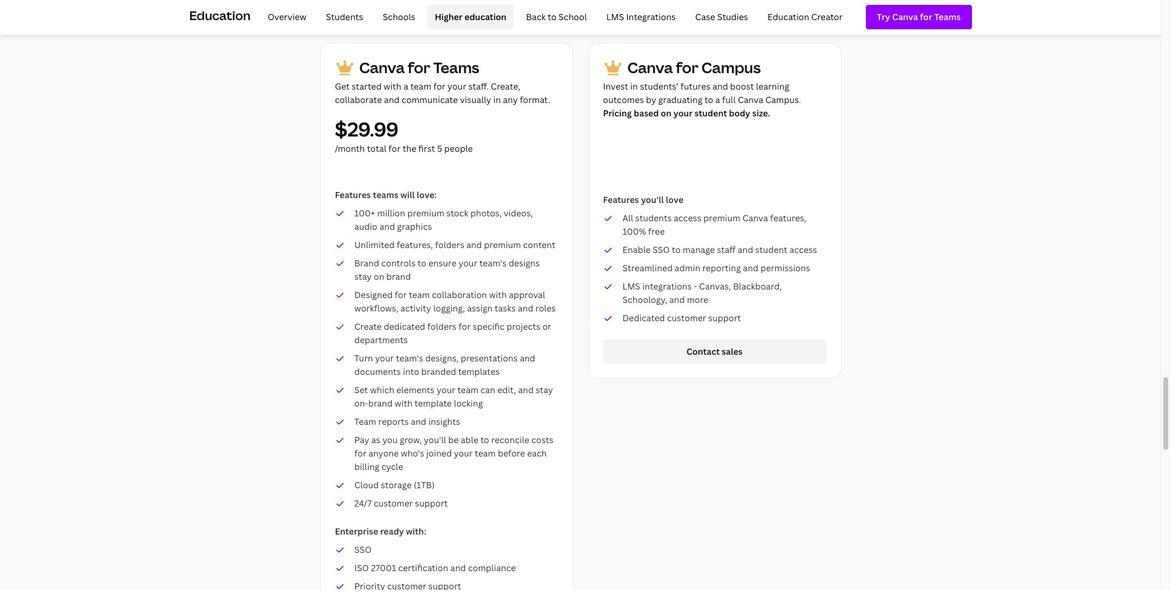 Task type: vqa. For each thing, say whether or not it's contained in the screenshot.
"Side Panel" tab list
no



Task type: describe. For each thing, give the bounding box(es) containing it.
overview
[[268, 11, 306, 22]]

higher education link
[[428, 5, 514, 29]]

studies
[[717, 11, 748, 22]]

education
[[465, 11, 507, 22]]

case
[[695, 11, 715, 22]]

case studies
[[695, 11, 748, 22]]

back to school
[[526, 11, 587, 22]]

school
[[559, 11, 587, 22]]

higher education
[[435, 11, 507, 22]]

creator
[[811, 11, 843, 22]]

integrations
[[626, 11, 676, 22]]

education element
[[189, 0, 972, 34]]



Task type: locate. For each thing, give the bounding box(es) containing it.
higher
[[435, 11, 463, 22]]

education for education
[[189, 7, 251, 24]]

menu bar
[[256, 5, 850, 29]]

1 horizontal spatial education
[[768, 11, 809, 22]]

students
[[326, 11, 363, 22]]

students link
[[319, 5, 371, 29]]

lms
[[606, 11, 624, 22]]

back to school link
[[519, 5, 594, 29]]

overview link
[[260, 5, 314, 29]]

education
[[189, 7, 251, 24], [768, 11, 809, 22]]

to
[[548, 11, 557, 22]]

0 horizontal spatial education
[[189, 7, 251, 24]]

case studies link
[[688, 5, 756, 29]]

lms integrations
[[606, 11, 676, 22]]

education creator link
[[760, 5, 850, 29]]

education creator
[[768, 11, 843, 22]]

back
[[526, 11, 546, 22]]

education for education creator
[[768, 11, 809, 22]]

schools link
[[375, 5, 423, 29]]

schools
[[383, 11, 415, 22]]

lms integrations link
[[599, 5, 683, 29]]

menu bar containing overview
[[256, 5, 850, 29]]

menu bar inside education element
[[256, 5, 850, 29]]



